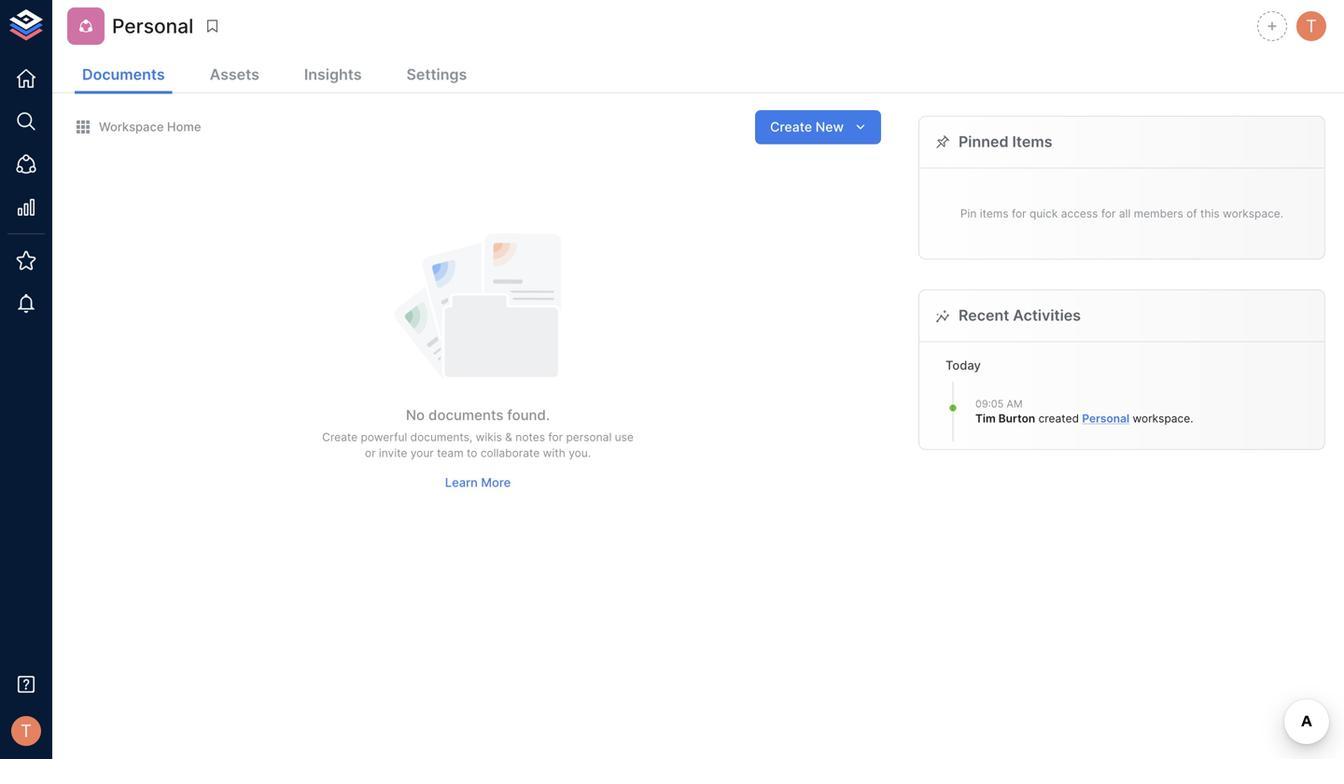 Task type: locate. For each thing, give the bounding box(es) containing it.
items
[[980, 207, 1009, 220]]

create
[[770, 119, 812, 135], [322, 431, 358, 444]]

created
[[1039, 412, 1079, 425]]

learn more
[[445, 475, 511, 490]]

1 horizontal spatial personal
[[1082, 412, 1130, 425]]

documents link
[[75, 58, 172, 94]]

1 vertical spatial t
[[21, 721, 32, 741]]

1 horizontal spatial create
[[770, 119, 812, 135]]

0 vertical spatial personal
[[112, 14, 194, 38]]

1 vertical spatial create
[[322, 431, 358, 444]]

this
[[1201, 207, 1220, 220]]

workspace
[[1133, 412, 1191, 425]]

t button
[[1294, 8, 1330, 44], [6, 711, 47, 752]]

pin
[[961, 207, 977, 220]]

1 horizontal spatial t button
[[1294, 8, 1330, 44]]

use
[[615, 431, 634, 444]]

documents
[[429, 407, 504, 423]]

workspace home
[[99, 119, 201, 134]]

0 vertical spatial create
[[770, 119, 812, 135]]

workspace home link
[[75, 118, 201, 135]]

create left new
[[770, 119, 812, 135]]

1 vertical spatial personal
[[1082, 412, 1130, 425]]

no documents found. create powerful documents, wikis & notes for personal use or invite your team to collaborate with you.
[[322, 407, 634, 460]]

0 vertical spatial t button
[[1294, 8, 1330, 44]]

assets
[[210, 65, 259, 84]]

0 vertical spatial t
[[1306, 16, 1317, 36]]

notes
[[516, 431, 545, 444]]

create left powerful
[[322, 431, 358, 444]]

found.
[[507, 407, 550, 423]]

am
[[1007, 398, 1023, 410]]

for
[[1012, 207, 1027, 220], [1102, 207, 1116, 220], [548, 431, 563, 444]]

t
[[1306, 16, 1317, 36], [21, 721, 32, 741]]

0 horizontal spatial for
[[548, 431, 563, 444]]

1 horizontal spatial t
[[1306, 16, 1317, 36]]

personal right created
[[1082, 412, 1130, 425]]

.
[[1191, 412, 1194, 425]]

personal
[[112, 14, 194, 38], [1082, 412, 1130, 425]]

for up with at bottom
[[548, 431, 563, 444]]

0 horizontal spatial create
[[322, 431, 358, 444]]

personal inside the 09:05 am tim burton created personal workspace .
[[1082, 412, 1130, 425]]

personal up the documents
[[112, 14, 194, 38]]

access
[[1061, 207, 1098, 220]]

for left all
[[1102, 207, 1116, 220]]

team
[[437, 446, 464, 460]]

settings
[[407, 65, 467, 84]]

&
[[505, 431, 512, 444]]

insights link
[[297, 58, 369, 94]]

for left 'quick'
[[1012, 207, 1027, 220]]

0 horizontal spatial t
[[21, 721, 32, 741]]

items
[[1013, 133, 1053, 151]]

create new
[[770, 119, 844, 135]]

bookmark image
[[204, 18, 221, 35]]

settings link
[[399, 58, 475, 94]]

create new button
[[755, 110, 881, 144]]

0 horizontal spatial t button
[[6, 711, 47, 752]]

pinned items
[[959, 133, 1053, 151]]

workspace.
[[1223, 207, 1284, 220]]

t for bottommost t 'button'
[[21, 721, 32, 741]]

create inside no documents found. create powerful documents, wikis & notes for personal use or invite your team to collaborate with you.
[[322, 431, 358, 444]]



Task type: describe. For each thing, give the bounding box(es) containing it.
powerful
[[361, 431, 407, 444]]

to
[[467, 446, 478, 460]]

for inside no documents found. create powerful documents, wikis & notes for personal use or invite your team to collaborate with you.
[[548, 431, 563, 444]]

of
[[1187, 207, 1198, 220]]

all
[[1119, 207, 1131, 220]]

1 horizontal spatial for
[[1012, 207, 1027, 220]]

more
[[481, 475, 511, 490]]

pin items for quick access for all members of this workspace.
[[961, 207, 1284, 220]]

your
[[411, 446, 434, 460]]

documents
[[82, 65, 165, 84]]

insights
[[304, 65, 362, 84]]

no
[[406, 407, 425, 423]]

1 vertical spatial t button
[[6, 711, 47, 752]]

09:05 am tim burton created personal workspace .
[[976, 398, 1194, 425]]

home
[[167, 119, 201, 134]]

personal
[[566, 431, 612, 444]]

quick
[[1030, 207, 1058, 220]]

burton
[[999, 412, 1036, 425]]

workspace
[[99, 119, 164, 134]]

0 horizontal spatial personal
[[112, 14, 194, 38]]

collaborate
[[481, 446, 540, 460]]

2 horizontal spatial for
[[1102, 207, 1116, 220]]

today
[[946, 358, 981, 373]]

documents,
[[410, 431, 473, 444]]

or
[[365, 446, 376, 460]]

learn
[[445, 475, 478, 490]]

personal link
[[1082, 412, 1130, 425]]

invite
[[379, 446, 407, 460]]

learn more button
[[440, 468, 516, 497]]

pinned
[[959, 133, 1009, 151]]

tim
[[976, 412, 996, 425]]

new
[[816, 119, 844, 135]]

wikis
[[476, 431, 502, 444]]

members
[[1134, 207, 1184, 220]]

t for the top t 'button'
[[1306, 16, 1317, 36]]

assets link
[[202, 58, 267, 94]]

create inside button
[[770, 119, 812, 135]]

with
[[543, 446, 566, 460]]

09:05
[[976, 398, 1004, 410]]

recent activities
[[959, 306, 1081, 325]]

recent
[[959, 306, 1010, 325]]

activities
[[1013, 306, 1081, 325]]

you.
[[569, 446, 591, 460]]



Task type: vqa. For each thing, say whether or not it's contained in the screenshot.
or
yes



